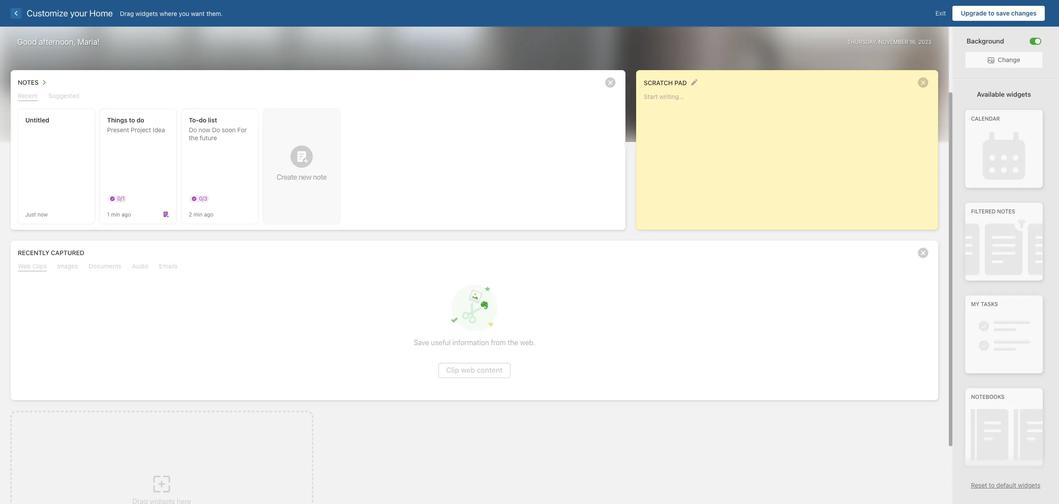 Task type: describe. For each thing, give the bounding box(es) containing it.
2 vertical spatial widgets
[[1018, 482, 1041, 490]]

your
[[70, 8, 87, 18]]

available
[[977, 90, 1005, 98]]

tasks
[[981, 301, 998, 308]]

upgrade to save changes
[[961, 9, 1037, 17]]

background image
[[1035, 38, 1040, 44]]

calendar
[[971, 116, 1000, 122]]

scratch pad button
[[644, 77, 687, 88]]

want
[[191, 10, 205, 17]]

thursday, november 16, 2023
[[848, 38, 932, 45]]

scratch
[[644, 79, 673, 87]]

remove image
[[914, 244, 932, 262]]

pad
[[674, 79, 687, 87]]

change
[[998, 56, 1020, 64]]

2023
[[918, 38, 932, 45]]

thursday,
[[848, 38, 877, 45]]

good afternoon, maria!
[[17, 37, 100, 47]]

reset to default widgets button
[[971, 482, 1041, 490]]

reset to default widgets
[[971, 482, 1041, 490]]

home
[[89, 8, 113, 18]]

save
[[996, 9, 1010, 17]]

notes
[[997, 208, 1015, 215]]

16,
[[910, 38, 917, 45]]

my tasks
[[971, 301, 998, 308]]

maria!
[[78, 37, 100, 47]]

filtered notes
[[971, 208, 1015, 215]]

to for reset
[[989, 482, 995, 490]]

good
[[17, 37, 37, 47]]

drag widgets where you want them.
[[120, 10, 223, 17]]

changes
[[1011, 9, 1037, 17]]

where
[[160, 10, 177, 17]]

default
[[996, 482, 1016, 490]]

upgrade
[[961, 9, 987, 17]]

background
[[967, 37, 1004, 45]]



Task type: locate. For each thing, give the bounding box(es) containing it.
widgets for available
[[1006, 90, 1031, 98]]

customize your home
[[27, 8, 113, 18]]

widgets for drag
[[135, 10, 158, 17]]

exit
[[936, 9, 946, 17]]

to
[[988, 9, 994, 17], [989, 482, 995, 490]]

scratch pad
[[644, 79, 687, 87]]

drag
[[120, 10, 134, 17]]

edit widget title image
[[691, 79, 698, 86]]

1 vertical spatial widgets
[[1006, 90, 1031, 98]]

to left save
[[988, 9, 994, 17]]

to right reset
[[989, 482, 995, 490]]

widgets right the 'default'
[[1018, 482, 1041, 490]]

1 vertical spatial to
[[989, 482, 995, 490]]

0 vertical spatial widgets
[[135, 10, 158, 17]]

filtered
[[971, 208, 996, 215]]

november
[[879, 38, 908, 45]]

customize
[[27, 8, 68, 18]]

widgets
[[135, 10, 158, 17], [1006, 90, 1031, 98], [1018, 482, 1041, 490]]

to for upgrade
[[988, 9, 994, 17]]

2 remove image from the left
[[914, 74, 932, 92]]

you
[[179, 10, 189, 17]]

available widgets
[[977, 90, 1031, 98]]

upgrade to save changes button
[[953, 6, 1045, 21]]

notebooks
[[971, 394, 1005, 401]]

1 horizontal spatial remove image
[[914, 74, 932, 92]]

1 remove image from the left
[[602, 74, 619, 92]]

afternoon,
[[39, 37, 76, 47]]

0 vertical spatial to
[[988, 9, 994, 17]]

them.
[[206, 10, 223, 17]]

widgets right 'available'
[[1006, 90, 1031, 98]]

widgets right drag
[[135, 10, 158, 17]]

remove image
[[602, 74, 619, 92], [914, 74, 932, 92]]

0 horizontal spatial remove image
[[602, 74, 619, 92]]

exit button
[[929, 6, 953, 21]]

to inside button
[[988, 9, 994, 17]]

change button
[[965, 52, 1043, 68]]

reset
[[971, 482, 987, 490]]

my
[[971, 301, 979, 308]]



Task type: vqa. For each thing, say whether or not it's contained in the screenshot.
Reminders link
no



